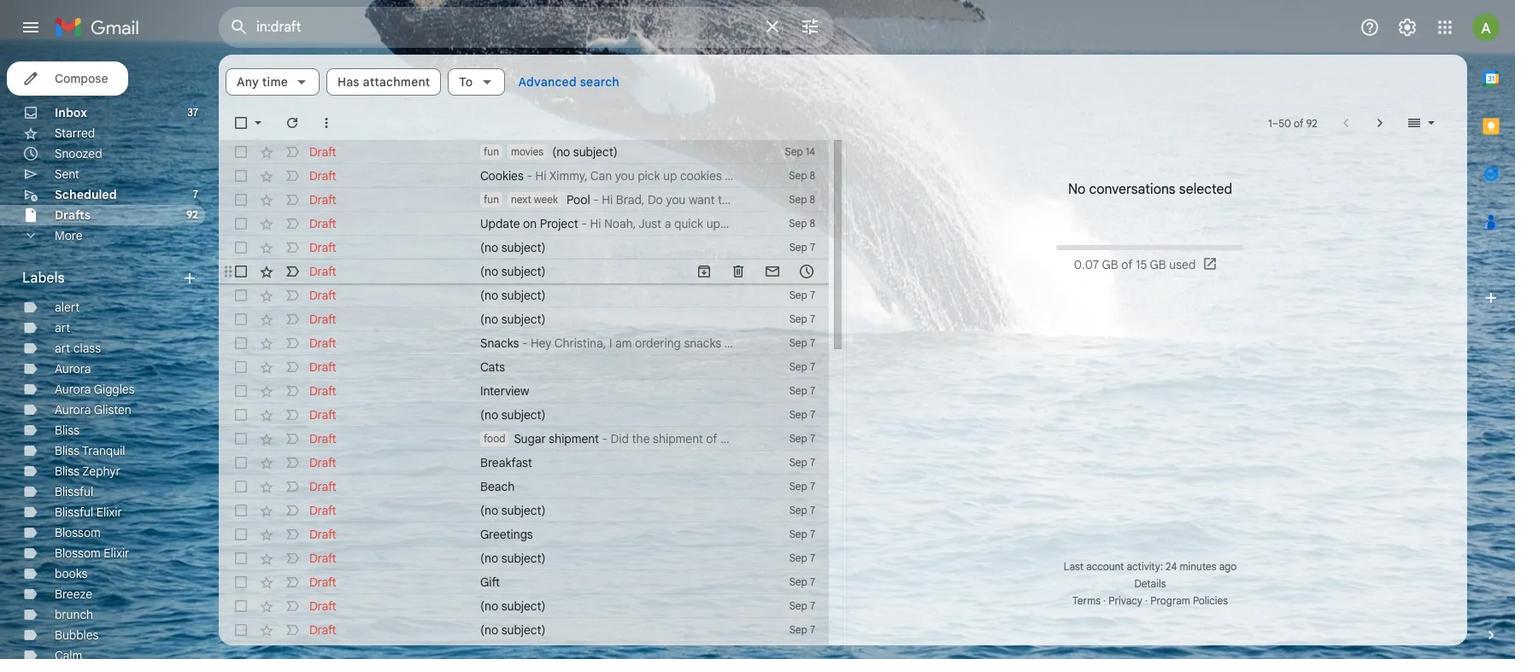 Task type: describe. For each thing, give the bounding box(es) containing it.
19 draft from the top
[[309, 575, 336, 590]]

- for snacks
[[522, 336, 528, 351]]

7 for 21th 'row'
[[810, 624, 815, 637]]

aurora glisten
[[55, 402, 131, 418]]

(no for 15th 'row' from the bottom
[[480, 312, 498, 327]]

any
[[237, 74, 259, 90]]

drafts
[[55, 208, 91, 223]]

minutes
[[1180, 561, 1217, 573]]

next week
[[511, 193, 558, 206]]

14 draft from the top
[[309, 455, 336, 471]]

11 draft from the top
[[309, 384, 336, 399]]

5 row from the top
[[219, 236, 829, 260]]

privacy link
[[1109, 595, 1143, 608]]

sep 7 for 12th 'row' from the bottom
[[789, 385, 815, 397]]

beach link
[[480, 479, 735, 496]]

labels
[[22, 270, 65, 287]]

subject) for 15th 'row' from the bottom
[[501, 312, 546, 327]]

1 draft from the top
[[309, 144, 336, 160]]

sent
[[55, 167, 79, 182]]

advanced search
[[518, 74, 620, 90]]

7 for 5th 'row' from the top
[[810, 241, 815, 254]]

(no subject) link for 5th 'row' from the bottom
[[480, 550, 735, 567]]

art class link
[[55, 341, 101, 356]]

any time button
[[226, 68, 320, 96]]

snoozed link
[[55, 146, 102, 162]]

art class
[[55, 341, 101, 356]]

7 for 13th 'row' from the bottom of the no conversations selected main content
[[810, 361, 815, 373]]

from
[[725, 168, 750, 184]]

(no subject) for 5th 'row' from the bottom
[[480, 551, 546, 567]]

13 draft from the top
[[309, 432, 336, 447]]

settings image
[[1397, 17, 1418, 38]]

aurora for aurora link on the bottom left
[[55, 361, 91, 377]]

37
[[187, 106, 198, 119]]

sep 7 for ninth 'row' from the bottom of the no conversations selected main content
[[789, 456, 815, 469]]

(no subject) link for 12th 'row' from the top
[[480, 407, 735, 424]]

15
[[1136, 257, 1147, 273]]

greetings
[[480, 527, 533, 543]]

pool -
[[567, 192, 602, 208]]

7 for 7th 'row' from the top
[[810, 289, 815, 302]]

subject) for 21th 'row'
[[501, 623, 546, 638]]

thanks
[[856, 168, 895, 184]]

19 row from the top
[[219, 571, 829, 595]]

inbox link
[[55, 105, 87, 120]]

17 row from the top
[[219, 523, 829, 547]]

7 for 19th 'row'
[[810, 576, 815, 589]]

arrive?
[[754, 432, 791, 447]]

7 for third 'row' from the bottom
[[810, 600, 815, 613]]

art for art class
[[55, 341, 70, 356]]

elixir for blossom elixir
[[104, 546, 129, 561]]

blissful elixir link
[[55, 505, 122, 520]]

16 row from the top
[[219, 499, 829, 523]]

11 row from the top
[[219, 379, 829, 403]]

program policies link
[[1150, 595, 1228, 608]]

(no for 7th 'row' from the top
[[480, 288, 498, 303]]

next
[[511, 193, 531, 206]]

0.07 gb of 15 gb used
[[1074, 257, 1196, 273]]

refresh image
[[284, 115, 301, 132]]

8 for update on project -
[[810, 217, 815, 230]]

subject) for 7th 'row' from the top
[[501, 288, 546, 303]]

gmail image
[[55, 10, 148, 44]]

7 draft from the top
[[309, 288, 336, 303]]

14 row from the top
[[219, 451, 829, 475]]

bubbles link
[[55, 628, 99, 643]]

compose
[[55, 71, 108, 86]]

up
[[663, 168, 677, 184]]

blossom elixir
[[55, 546, 129, 561]]

blissful for blissful link
[[55, 485, 93, 500]]

art for art link
[[55, 320, 70, 336]]

sep 7 for 19th 'row'
[[789, 576, 815, 589]]

follow link to manage storage image
[[1203, 256, 1220, 273]]

6 row from the top
[[219, 260, 829, 284]]

sep 7 for 21th 'row'
[[789, 624, 815, 637]]

(no subject) for third 'row' from the bottom
[[480, 599, 546, 614]]

sep 7 for 5th 'row' from the bottom
[[789, 552, 815, 565]]

blossom for blossom elixir
[[55, 546, 101, 561]]

- down pool - at the left top of the page
[[582, 216, 587, 232]]

9 row from the top
[[219, 332, 829, 355]]

cookies
[[680, 168, 722, 184]]

16 draft from the top
[[309, 503, 336, 519]]

7 for 15th 'row' from the bottom
[[810, 313, 815, 326]]

no conversations selected
[[1068, 181, 1232, 198]]

snacks -
[[480, 336, 531, 351]]

subject) for third 'row' from the bottom
[[501, 599, 546, 614]]

92 inside no conversations selected main content
[[1306, 117, 1317, 129]]

breakfast link
[[480, 455, 735, 472]]

blossom for blossom link
[[55, 526, 101, 541]]

scheduled link
[[55, 187, 117, 203]]

aurora for aurora glisten
[[55, 402, 91, 418]]

cookies
[[480, 168, 524, 184]]

subject) for 5th 'row' from the bottom
[[501, 551, 546, 567]]

sep 7 for 13th 'row' from the bottom of the no conversations selected main content
[[789, 361, 815, 373]]

sep 7 for 15th 'row' from the bottom
[[789, 313, 815, 326]]

14
[[806, 145, 815, 158]]

7 for eighth 'row' from the bottom
[[810, 480, 815, 493]]

2 · from the left
[[1145, 595, 1148, 608]]

toggle split pane mode image
[[1406, 115, 1423, 132]]

alert
[[55, 300, 80, 315]]

fun for pool
[[484, 193, 499, 206]]

details link
[[1135, 578, 1166, 590]]

(no for 12th 'row' from the top
[[480, 408, 498, 423]]

terms link
[[1072, 595, 1101, 608]]

92 inside labels navigation
[[186, 209, 198, 221]]

used
[[1169, 257, 1196, 273]]

5 draft from the top
[[309, 240, 336, 256]]

details
[[1135, 578, 1166, 590]]

has attachment button
[[327, 68, 441, 96]]

sugar
[[721, 432, 751, 447]]

books
[[55, 567, 88, 582]]

terms
[[1072, 595, 1101, 608]]

fun for (no subject)
[[484, 145, 499, 158]]

of inside 'row'
[[706, 432, 717, 447]]

hi
[[535, 168, 546, 184]]

15 row from the top
[[219, 475, 829, 499]]

search mail image
[[224, 12, 255, 43]]

advanced
[[518, 74, 577, 90]]

store?
[[820, 168, 854, 184]]

(no subject) for 6th 'row' from the top of the no conversations selected main content
[[480, 264, 546, 279]]

sugar
[[514, 432, 546, 447]]

on
[[523, 216, 537, 232]]

gift
[[480, 575, 500, 590]]

2 draft from the top
[[309, 168, 336, 184]]

21 row from the top
[[219, 619, 829, 643]]

last
[[1064, 561, 1084, 573]]

advanced search options image
[[793, 9, 827, 44]]

no
[[1068, 181, 1086, 198]]

attachment
[[363, 74, 430, 90]]

Search mail text field
[[256, 19, 752, 36]]

18 row from the top
[[219, 547, 829, 571]]

ago
[[1219, 561, 1237, 573]]

starred
[[55, 126, 95, 141]]

aurora glisten link
[[55, 402, 131, 418]]

(no subject) link for 21th 'row'
[[480, 622, 735, 639]]

interview
[[480, 384, 529, 399]]

bubbles
[[55, 628, 99, 643]]

aurora giggles
[[55, 382, 135, 397]]

bliss tranquil
[[55, 444, 125, 459]]

3 row from the top
[[219, 188, 829, 212]]

- for cookies
[[527, 168, 532, 184]]

sep 7 for 5th 'row' from the top
[[789, 241, 815, 254]]

blissful for blissful elixir
[[55, 505, 93, 520]]

blissful link
[[55, 485, 93, 500]]

1 row from the top
[[219, 140, 829, 164]]

has
[[338, 74, 360, 90]]

13 row from the top
[[219, 427, 829, 451]]

7 for 9th 'row' from the top
[[810, 337, 815, 350]]

can
[[590, 168, 612, 184]]

sep 8 for update on project -
[[789, 217, 815, 230]]

blossom elixir link
[[55, 546, 129, 561]]

bliss link
[[55, 423, 79, 438]]

24
[[1166, 561, 1177, 573]]

- left the did
[[602, 432, 608, 447]]

brunch
[[55, 608, 93, 623]]

bliss for bliss tranquil
[[55, 444, 79, 459]]

elixir for blissful elixir
[[96, 505, 122, 520]]



Task type: vqa. For each thing, say whether or not it's contained in the screenshot.
2nd Aug from the top
no



Task type: locate. For each thing, give the bounding box(es) containing it.
gift link
[[480, 574, 735, 591]]

more
[[55, 228, 82, 244]]

7 for 13th 'row' from the top
[[810, 432, 815, 445]]

food
[[484, 432, 505, 445]]

clear search image
[[755, 9, 790, 44]]

3 bliss from the top
[[55, 464, 79, 479]]

50
[[1279, 117, 1291, 129]]

labels navigation
[[0, 55, 219, 660]]

the right from
[[753, 168, 771, 184]]

of left 15
[[1121, 257, 1133, 273]]

fun
[[484, 145, 499, 158], [484, 193, 499, 206]]

22 row from the top
[[219, 643, 829, 660]]

21 draft from the top
[[309, 623, 336, 638]]

1 · from the left
[[1103, 595, 1106, 608]]

1 (no subject) link from the top
[[480, 239, 735, 256]]

16 sep 7 from the top
[[789, 624, 815, 637]]

0 vertical spatial the
[[753, 168, 771, 184]]

art down alert
[[55, 320, 70, 336]]

9 draft from the top
[[309, 336, 336, 351]]

subject) for 5th 'row' from the top
[[501, 240, 546, 256]]

bliss tranquil link
[[55, 444, 125, 459]]

sep 7 for 12th 'row' from the top
[[789, 408, 815, 421]]

books link
[[55, 567, 88, 582]]

labels heading
[[22, 270, 181, 287]]

18 draft from the top
[[309, 551, 336, 567]]

0 vertical spatial elixir
[[96, 505, 122, 520]]

3 sep 7 from the top
[[789, 313, 815, 326]]

2 blossom from the top
[[55, 546, 101, 561]]

breeze
[[55, 587, 92, 602]]

· down details link
[[1145, 595, 1148, 608]]

2 row from the top
[[219, 164, 895, 188]]

13 sep 7 from the top
[[789, 552, 815, 565]]

bliss for bliss link
[[55, 423, 79, 438]]

7 inside labels navigation
[[193, 188, 198, 201]]

7 (no subject) link from the top
[[480, 550, 735, 567]]

1 vertical spatial the
[[632, 432, 650, 447]]

2 shipment from the left
[[653, 432, 703, 447]]

3 8 from the top
[[810, 217, 815, 230]]

2 gb from the left
[[1150, 257, 1166, 273]]

conversations
[[1089, 181, 1176, 198]]

1 horizontal spatial the
[[753, 168, 771, 184]]

movies
[[511, 145, 544, 158]]

sep 7 for 13th 'row' from the top
[[789, 432, 815, 445]]

None search field
[[219, 7, 834, 48]]

project
[[540, 216, 578, 232]]

2 vertical spatial aurora
[[55, 402, 91, 418]]

aurora for aurora giggles
[[55, 382, 91, 397]]

bliss for bliss zephyr
[[55, 464, 79, 479]]

sep
[[785, 145, 803, 158], [789, 169, 807, 182], [789, 193, 807, 206], [789, 217, 807, 230], [789, 241, 807, 254], [789, 289, 807, 302], [789, 313, 807, 326], [789, 337, 807, 350], [789, 361, 807, 373], [789, 385, 807, 397], [789, 408, 807, 421], [789, 432, 807, 445], [789, 456, 807, 469], [789, 480, 807, 493], [789, 504, 807, 517], [789, 528, 807, 541], [789, 552, 807, 565], [789, 576, 807, 589], [789, 600, 807, 613], [789, 624, 807, 637]]

class
[[73, 341, 101, 356]]

1 vertical spatial sep 8
[[789, 193, 815, 206]]

- right snacks
[[522, 336, 528, 351]]

0 vertical spatial aurora
[[55, 361, 91, 377]]

food sugar shipment - did the shipment of sugar arrive?
[[484, 432, 791, 447]]

(no subject) for 15th 'row' from the bottom
[[480, 312, 546, 327]]

0 vertical spatial 8
[[810, 169, 815, 182]]

1 horizontal spatial gb
[[1150, 257, 1166, 273]]

draft
[[309, 144, 336, 160], [309, 168, 336, 184], [309, 192, 336, 208], [309, 216, 336, 232], [309, 240, 336, 256], [309, 264, 336, 279], [309, 288, 336, 303], [309, 312, 336, 327], [309, 336, 336, 351], [309, 360, 336, 375], [309, 384, 336, 399], [309, 408, 336, 423], [309, 432, 336, 447], [309, 455, 336, 471], [309, 479, 336, 495], [309, 503, 336, 519], [309, 527, 336, 543], [309, 551, 336, 567], [309, 575, 336, 590], [309, 599, 336, 614], [309, 623, 336, 638]]

grocery
[[774, 168, 817, 184]]

interview link
[[480, 383, 735, 400]]

2 sep 7 from the top
[[789, 289, 815, 302]]

10 row from the top
[[219, 355, 829, 379]]

6 sep 7 from the top
[[789, 385, 815, 397]]

(no for 7th 'row' from the bottom
[[480, 503, 498, 519]]

sep 7 for 9th 'row' from the top
[[789, 337, 815, 350]]

0.07
[[1074, 257, 1099, 273]]

bliss up blissful link
[[55, 464, 79, 479]]

8 for cookies - hi ximmy, can you pick up cookies from the grocery store? thanks
[[810, 169, 815, 182]]

(no subject) link for third 'row' from the bottom
[[480, 598, 735, 615]]

the right the did
[[632, 432, 650, 447]]

subject) for 6th 'row' from the top of the no conversations selected main content
[[501, 264, 546, 279]]

12 sep 7 from the top
[[789, 528, 815, 541]]

1 horizontal spatial shipment
[[653, 432, 703, 447]]

blossom
[[55, 526, 101, 541], [55, 546, 101, 561]]

· right terms at the bottom right of page
[[1103, 595, 1106, 608]]

15 draft from the top
[[309, 479, 336, 495]]

0 vertical spatial sep 8
[[789, 169, 815, 182]]

2 vertical spatial 8
[[810, 217, 815, 230]]

10 draft from the top
[[309, 360, 336, 375]]

7 for 5th 'row' from the bottom
[[810, 552, 815, 565]]

- for pool
[[593, 192, 599, 208]]

4 row from the top
[[219, 212, 829, 236]]

11 sep 7 from the top
[[789, 504, 815, 517]]

aurora link
[[55, 361, 91, 377]]

elixir up blossom link
[[96, 505, 122, 520]]

6 draft from the top
[[309, 264, 336, 279]]

2 aurora from the top
[[55, 382, 91, 397]]

sep 8
[[789, 169, 815, 182], [789, 193, 815, 206], [789, 217, 815, 230]]

1 vertical spatial fun
[[484, 193, 499, 206]]

breeze link
[[55, 587, 92, 602]]

1 vertical spatial aurora
[[55, 382, 91, 397]]

privacy
[[1109, 595, 1143, 608]]

activity:
[[1127, 561, 1163, 573]]

(no for 5th 'row' from the bottom
[[480, 551, 498, 567]]

0 horizontal spatial shipment
[[549, 432, 599, 447]]

2 (no subject) link from the top
[[480, 263, 679, 280]]

aurora down aurora link on the bottom left
[[55, 382, 91, 397]]

0 vertical spatial of
[[1121, 257, 1133, 273]]

15 sep 7 from the top
[[789, 600, 815, 613]]

(no subject) for 7th 'row' from the top
[[480, 288, 546, 303]]

(no subject) for 5th 'row' from the top
[[480, 240, 546, 256]]

7 row from the top
[[219, 284, 829, 308]]

policies
[[1193, 595, 1228, 608]]

cats link
[[480, 359, 735, 376]]

92
[[1306, 117, 1317, 129], [186, 209, 198, 221]]

7 for 12th 'row' from the top
[[810, 408, 815, 421]]

support image
[[1360, 17, 1380, 38]]

8 sep 7 from the top
[[789, 432, 815, 445]]

blissful down blissful link
[[55, 505, 93, 520]]

1 vertical spatial 92
[[186, 209, 198, 221]]

subject) for 12th 'row' from the top
[[501, 408, 546, 423]]

1 bliss from the top
[[55, 423, 79, 438]]

ximmy,
[[549, 168, 588, 184]]

2 blissful from the top
[[55, 505, 93, 520]]

subject) for 7th 'row' from the bottom
[[501, 503, 546, 519]]

1 horizontal spatial of
[[1121, 257, 1133, 273]]

pick
[[638, 168, 660, 184]]

shipment up breakfast link
[[549, 432, 599, 447]]

compose button
[[7, 62, 129, 96]]

1 vertical spatial blossom
[[55, 546, 101, 561]]

1 horizontal spatial ·
[[1145, 595, 1148, 608]]

sep 7 for 7th 'row' from the top
[[789, 289, 815, 302]]

1 8 from the top
[[810, 169, 815, 182]]

sep 14
[[785, 145, 815, 158]]

(no subject) link for 6th 'row' from the top of the no conversations selected main content
[[480, 263, 679, 280]]

toolbar inside 'row'
[[687, 263, 824, 280]]

older image
[[1372, 115, 1389, 132]]

·
[[1103, 595, 1106, 608], [1145, 595, 1148, 608]]

of left sugar
[[706, 432, 717, 447]]

blissful down 'bliss zephyr' link
[[55, 485, 93, 500]]

bliss up bliss tranquil link
[[55, 423, 79, 438]]

7 for 12th 'row' from the bottom
[[810, 385, 815, 397]]

12 draft from the top
[[309, 408, 336, 423]]

sep 8 for cookies - hi ximmy, can you pick up cookies from the grocery store? thanks
[[789, 169, 815, 182]]

pool
[[567, 192, 590, 208]]

7 for 7th 'row' from the bottom
[[810, 504, 815, 517]]

(no subject) link for 7th 'row' from the bottom
[[480, 502, 735, 520]]

blossom link
[[55, 526, 101, 541]]

(no for 21th 'row'
[[480, 623, 498, 638]]

fun down cookies
[[484, 193, 499, 206]]

account
[[1086, 561, 1124, 573]]

sent link
[[55, 167, 79, 182]]

glisten
[[94, 402, 131, 418]]

3 aurora from the top
[[55, 402, 91, 418]]

0 horizontal spatial 92
[[186, 209, 198, 221]]

blissful elixir
[[55, 505, 122, 520]]

bliss
[[55, 423, 79, 438], [55, 444, 79, 459], [55, 464, 79, 479]]

1 sep 7 from the top
[[789, 241, 815, 254]]

week
[[534, 193, 558, 206]]

sep 7 for third 'row' from the bottom
[[789, 600, 815, 613]]

1 blissful from the top
[[55, 485, 93, 500]]

blossom down blossom link
[[55, 546, 101, 561]]

last account activity: 24 minutes ago details terms · privacy · program policies
[[1064, 561, 1237, 608]]

aurora giggles link
[[55, 382, 135, 397]]

9 (no subject) link from the top
[[480, 622, 735, 639]]

- right pool
[[593, 192, 599, 208]]

17 draft from the top
[[309, 527, 336, 543]]

cats
[[480, 360, 505, 375]]

20 row from the top
[[219, 595, 829, 619]]

(no subject) link for 15th 'row' from the bottom
[[480, 311, 735, 328]]

cookies - hi ximmy, can you pick up cookies from the grocery store? thanks
[[480, 168, 895, 184]]

elixir
[[96, 505, 122, 520], [104, 546, 129, 561]]

14 sep 7 from the top
[[789, 576, 815, 589]]

you
[[615, 168, 635, 184]]

update
[[480, 216, 520, 232]]

2 8 from the top
[[810, 193, 815, 206]]

the
[[753, 168, 771, 184], [632, 432, 650, 447]]

0 horizontal spatial gb
[[1102, 257, 1118, 273]]

time
[[262, 74, 288, 90]]

blissful
[[55, 485, 93, 500], [55, 505, 93, 520]]

1 aurora from the top
[[55, 361, 91, 377]]

8 row from the top
[[219, 308, 829, 332]]

4 draft from the top
[[309, 216, 336, 232]]

1 50
[[1268, 117, 1291, 129]]

(no for third 'row' from the bottom
[[480, 599, 498, 614]]

0 vertical spatial blissful
[[55, 485, 93, 500]]

of
[[1121, 257, 1133, 273], [706, 432, 717, 447]]

any time
[[237, 74, 288, 90]]

1 sep 8 from the top
[[789, 169, 815, 182]]

did
[[611, 432, 629, 447]]

brunch link
[[55, 608, 93, 623]]

6 (no subject) link from the top
[[480, 502, 735, 520]]

aurora up bliss link
[[55, 402, 91, 418]]

1 gb from the left
[[1102, 257, 1118, 273]]

1
[[1268, 117, 1272, 129]]

shipment left sugar
[[653, 432, 703, 447]]

no conversations selected main content
[[219, 55, 1467, 660]]

12 row from the top
[[219, 403, 829, 427]]

bliss down bliss link
[[55, 444, 79, 459]]

2 bliss from the top
[[55, 444, 79, 459]]

more button
[[0, 226, 205, 246]]

3 (no subject) link from the top
[[480, 287, 735, 304]]

sep 7 for 7th 'row' from the bottom
[[789, 504, 815, 517]]

1 vertical spatial art
[[55, 341, 70, 356]]

art link
[[55, 320, 70, 336]]

tab list
[[1467, 55, 1515, 598]]

7 for 17th 'row' from the top
[[810, 528, 815, 541]]

snoozed
[[55, 146, 102, 162]]

2 fun from the top
[[484, 193, 499, 206]]

gb right 15
[[1150, 257, 1166, 273]]

0 vertical spatial fun
[[484, 145, 499, 158]]

bliss zephyr link
[[55, 464, 120, 479]]

beach
[[480, 479, 515, 495]]

gb right 0.07
[[1102, 257, 1118, 273]]

4 sep 7 from the top
[[789, 337, 815, 350]]

fun up cookies
[[484, 145, 499, 158]]

(no subject) link for 5th 'row' from the top
[[480, 239, 735, 256]]

5 (no subject) link from the top
[[480, 407, 735, 424]]

aurora down the art class
[[55, 361, 91, 377]]

has attachment
[[338, 74, 430, 90]]

8 (no subject) link from the top
[[480, 598, 735, 615]]

7 sep 7 from the top
[[789, 408, 815, 421]]

0 horizontal spatial of
[[706, 432, 717, 447]]

2 vertical spatial bliss
[[55, 464, 79, 479]]

giggles
[[94, 382, 135, 397]]

1 vertical spatial blissful
[[55, 505, 93, 520]]

art down art link
[[55, 341, 70, 356]]

(no for 5th 'row' from the top
[[480, 240, 498, 256]]

elixir down blissful elixir 'link'
[[104, 546, 129, 561]]

row
[[219, 140, 829, 164], [219, 164, 895, 188], [219, 188, 829, 212], [219, 212, 829, 236], [219, 236, 829, 260], [219, 260, 829, 284], [219, 284, 829, 308], [219, 308, 829, 332], [219, 332, 829, 355], [219, 355, 829, 379], [219, 379, 829, 403], [219, 403, 829, 427], [219, 427, 829, 451], [219, 451, 829, 475], [219, 475, 829, 499], [219, 499, 829, 523], [219, 523, 829, 547], [219, 547, 829, 571], [219, 571, 829, 595], [219, 595, 829, 619], [219, 619, 829, 643], [219, 643, 829, 660]]

9 sep 7 from the top
[[789, 456, 815, 469]]

zephyr
[[83, 464, 120, 479]]

1 vertical spatial bliss
[[55, 444, 79, 459]]

0 horizontal spatial ·
[[1103, 595, 1106, 608]]

2 sep 8 from the top
[[789, 193, 815, 206]]

1 vertical spatial 8
[[810, 193, 815, 206]]

breakfast
[[480, 455, 532, 471]]

8 draft from the top
[[309, 312, 336, 327]]

greetings link
[[480, 526, 735, 543]]

4 (no subject) link from the top
[[480, 311, 735, 328]]

advanced search button
[[511, 67, 626, 97]]

toolbar
[[687, 263, 824, 280]]

1 vertical spatial of
[[706, 432, 717, 447]]

main menu image
[[21, 17, 41, 38]]

7
[[193, 188, 198, 201], [810, 241, 815, 254], [810, 289, 815, 302], [810, 313, 815, 326], [810, 337, 815, 350], [810, 361, 815, 373], [810, 385, 815, 397], [810, 408, 815, 421], [810, 432, 815, 445], [810, 456, 815, 469], [810, 480, 815, 493], [810, 504, 815, 517], [810, 528, 815, 541], [810, 552, 815, 565], [810, 576, 815, 589], [810, 600, 815, 613], [810, 624, 815, 637]]

(no subject)
[[552, 144, 618, 160], [480, 240, 546, 256], [480, 264, 546, 279], [480, 288, 546, 303], [480, 312, 546, 327], [480, 408, 546, 423], [480, 503, 546, 519], [480, 551, 546, 567], [480, 599, 546, 614], [480, 623, 546, 638]]

1 shipment from the left
[[549, 432, 599, 447]]

1 vertical spatial elixir
[[104, 546, 129, 561]]

0 vertical spatial art
[[55, 320, 70, 336]]

5 sep 7 from the top
[[789, 361, 815, 373]]

program
[[1150, 595, 1190, 608]]

None checkbox
[[232, 115, 250, 132], [232, 167, 250, 185], [232, 215, 250, 232], [232, 263, 250, 280], [232, 311, 250, 328], [232, 359, 250, 376], [232, 407, 250, 424], [232, 455, 250, 472], [232, 479, 250, 496], [232, 502, 250, 520], [232, 526, 250, 543], [232, 550, 250, 567], [232, 622, 250, 639], [232, 115, 250, 132], [232, 167, 250, 185], [232, 215, 250, 232], [232, 263, 250, 280], [232, 311, 250, 328], [232, 359, 250, 376], [232, 407, 250, 424], [232, 455, 250, 472], [232, 479, 250, 496], [232, 502, 250, 520], [232, 526, 250, 543], [232, 550, 250, 567], [232, 622, 250, 639]]

None checkbox
[[232, 144, 250, 161], [232, 191, 250, 209], [232, 239, 250, 256], [232, 287, 250, 304], [232, 335, 250, 352], [232, 383, 250, 400], [232, 431, 250, 448], [232, 574, 250, 591], [232, 598, 250, 615], [232, 144, 250, 161], [232, 191, 250, 209], [232, 239, 250, 256], [232, 287, 250, 304], [232, 335, 250, 352], [232, 383, 250, 400], [232, 431, 250, 448], [232, 574, 250, 591], [232, 598, 250, 615]]

alert link
[[55, 300, 80, 315]]

20 draft from the top
[[309, 599, 336, 614]]

(no subject) link
[[480, 239, 735, 256], [480, 263, 679, 280], [480, 287, 735, 304], [480, 311, 735, 328], [480, 407, 735, 424], [480, 502, 735, 520], [480, 550, 735, 567], [480, 598, 735, 615], [480, 622, 735, 639]]

sep 7 for 17th 'row' from the top
[[789, 528, 815, 541]]

(no subject) for 21th 'row'
[[480, 623, 546, 638]]

scheduled
[[55, 187, 117, 203]]

3 draft from the top
[[309, 192, 336, 208]]

(no subject) for 12th 'row' from the top
[[480, 408, 546, 423]]

shipment
[[549, 432, 599, 447], [653, 432, 703, 447]]

blossom down blissful elixir
[[55, 526, 101, 541]]

1 art from the top
[[55, 320, 70, 336]]

0 vertical spatial 92
[[1306, 117, 1317, 129]]

to button
[[448, 68, 505, 96]]

1 fun from the top
[[484, 145, 499, 158]]

3 sep 8 from the top
[[789, 217, 815, 230]]

7 for ninth 'row' from the bottom of the no conversations selected main content
[[810, 456, 815, 469]]

0 vertical spatial bliss
[[55, 423, 79, 438]]

0 horizontal spatial the
[[632, 432, 650, 447]]

search
[[580, 74, 620, 90]]

(no for 6th 'row' from the top of the no conversations selected main content
[[480, 264, 498, 279]]

2 vertical spatial sep 8
[[789, 217, 815, 230]]

0 vertical spatial blossom
[[55, 526, 101, 541]]

2 art from the top
[[55, 341, 70, 356]]

more image
[[318, 115, 335, 132]]

10 sep 7 from the top
[[789, 480, 815, 493]]

- left hi
[[527, 168, 532, 184]]

1 horizontal spatial 92
[[1306, 117, 1317, 129]]

(no subject) link for 7th 'row' from the top
[[480, 287, 735, 304]]

sep 7 for eighth 'row' from the bottom
[[789, 480, 815, 493]]

(no subject) for 7th 'row' from the bottom
[[480, 503, 546, 519]]

1 blossom from the top
[[55, 526, 101, 541]]



